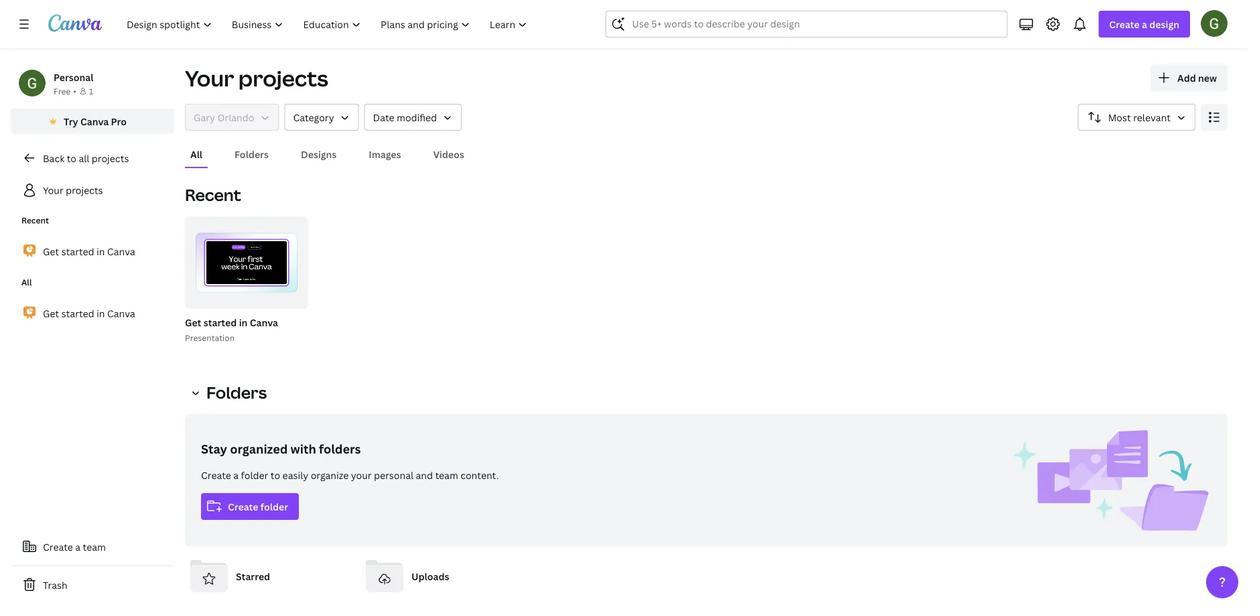 Task type: locate. For each thing, give the bounding box(es) containing it.
0 vertical spatial 1
[[89, 85, 93, 97]]

1 vertical spatial team
[[83, 541, 106, 553]]

1 vertical spatial recent
[[21, 215, 49, 226]]

uploads
[[412, 570, 449, 583]]

0 vertical spatial all
[[190, 148, 202, 161]]

your
[[185, 64, 234, 93], [43, 184, 63, 197]]

1 vertical spatial folders
[[206, 382, 267, 403]]

0 horizontal spatial all
[[21, 277, 32, 288]]

create for create a team
[[43, 541, 73, 553]]

create left design
[[1110, 18, 1140, 30]]

create a folder to easily organize your personal and team content.
[[201, 469, 499, 482]]

0 horizontal spatial your
[[43, 184, 63, 197]]

2 vertical spatial a
[[75, 541, 81, 553]]

a up create folder button at the bottom left
[[233, 469, 239, 482]]

most
[[1108, 111, 1131, 124]]

get
[[43, 245, 59, 258], [43, 307, 59, 320], [185, 316, 201, 329]]

recent
[[185, 184, 241, 206], [21, 215, 49, 226]]

designs button
[[296, 141, 342, 167]]

with
[[291, 441, 316, 457]]

recent down your projects link
[[21, 215, 49, 226]]

None search field
[[605, 11, 1008, 38]]

create up trash
[[43, 541, 73, 553]]

projects
[[239, 64, 328, 93], [92, 152, 129, 165], [66, 184, 103, 197]]

0 vertical spatial folders
[[235, 148, 269, 161]]

1 vertical spatial get started in canva
[[43, 307, 135, 320]]

0 vertical spatial recent
[[185, 184, 241, 206]]

your projects
[[185, 64, 328, 93], [43, 184, 103, 197]]

back to all projects link
[[11, 145, 174, 172]]

create folder
[[228, 500, 288, 513]]

1 right •
[[89, 85, 93, 97]]

most relevant
[[1108, 111, 1171, 124]]

folders
[[319, 441, 361, 457]]

a inside button
[[75, 541, 81, 553]]

a inside dropdown button
[[1142, 18, 1147, 30]]

folder down "easily"
[[261, 500, 288, 513]]

2 vertical spatial projects
[[66, 184, 103, 197]]

your up the gary
[[185, 64, 234, 93]]

personal
[[54, 71, 93, 83]]

get started in canva button
[[185, 314, 278, 331]]

0 horizontal spatial recent
[[21, 215, 49, 226]]

folder
[[241, 469, 268, 482], [261, 500, 288, 513]]

create
[[1110, 18, 1140, 30], [201, 469, 231, 482], [228, 500, 258, 513], [43, 541, 73, 553]]

get for 2nd get started in canva link from the top of the page
[[43, 307, 59, 320]]

1 for 1 of 27
[[273, 294, 277, 303]]

recent down all button
[[185, 184, 241, 206]]

0 horizontal spatial your projects
[[43, 184, 103, 197]]

1 horizontal spatial team
[[435, 469, 458, 482]]

2 get started in canva from the top
[[43, 307, 135, 320]]

create for create a design
[[1110, 18, 1140, 30]]

your projects down all
[[43, 184, 103, 197]]

content.
[[461, 469, 499, 482]]

get started in canva
[[43, 245, 135, 258], [43, 307, 135, 320]]

folder down organized
[[241, 469, 268, 482]]

1 vertical spatial a
[[233, 469, 239, 482]]

add new
[[1178, 71, 1217, 84]]

1 vertical spatial projects
[[92, 152, 129, 165]]

create inside dropdown button
[[1110, 18, 1140, 30]]

1 horizontal spatial a
[[233, 469, 239, 482]]

0 horizontal spatial 1
[[89, 85, 93, 97]]

0 vertical spatial your
[[185, 64, 234, 93]]

date modified
[[373, 111, 437, 124]]

0 horizontal spatial a
[[75, 541, 81, 553]]

team up trash link
[[83, 541, 106, 553]]

pro
[[111, 115, 127, 128]]

folder inside button
[[261, 500, 288, 513]]

trash
[[43, 579, 67, 591]]

top level navigation element
[[118, 11, 538, 38]]

1 horizontal spatial your projects
[[185, 64, 328, 93]]

0 vertical spatial get started in canva
[[43, 245, 135, 258]]

27
[[291, 294, 299, 303]]

1 vertical spatial get started in canva link
[[11, 299, 174, 328]]

presentation
[[185, 332, 235, 343]]

1 get started in canva from the top
[[43, 245, 135, 258]]

1 vertical spatial 1
[[273, 294, 277, 303]]

your projects link
[[11, 177, 174, 204]]

1 vertical spatial folder
[[261, 500, 288, 513]]

to left all
[[67, 152, 76, 165]]

videos button
[[428, 141, 470, 167]]

create down organized
[[228, 500, 258, 513]]

add
[[1178, 71, 1196, 84]]

to
[[67, 152, 76, 165], [271, 469, 280, 482]]

your projects up orlando
[[185, 64, 328, 93]]

a up trash link
[[75, 541, 81, 553]]

projects up category
[[239, 64, 328, 93]]

Search search field
[[632, 11, 981, 37]]

create inside button
[[228, 500, 258, 513]]

your down back
[[43, 184, 63, 197]]

0 vertical spatial a
[[1142, 18, 1147, 30]]

1 horizontal spatial recent
[[185, 184, 241, 206]]

0 vertical spatial team
[[435, 469, 458, 482]]

free •
[[54, 85, 76, 97]]

1
[[89, 85, 93, 97], [273, 294, 277, 303]]

folders up organized
[[206, 382, 267, 403]]

folders down orlando
[[235, 148, 269, 161]]

1 horizontal spatial to
[[271, 469, 280, 482]]

modified
[[397, 111, 437, 124]]

1 get started in canva link from the top
[[11, 237, 174, 266]]

1 horizontal spatial 1
[[273, 294, 277, 303]]

Date modified button
[[364, 104, 462, 131]]

Owner button
[[185, 104, 279, 131]]

create folder button
[[201, 493, 299, 520]]

0 vertical spatial your projects
[[185, 64, 328, 93]]

to left "easily"
[[271, 469, 280, 482]]

create a team
[[43, 541, 106, 553]]

0 horizontal spatial team
[[83, 541, 106, 553]]

0 horizontal spatial to
[[67, 152, 76, 165]]

projects right all
[[92, 152, 129, 165]]

team
[[435, 469, 458, 482], [83, 541, 106, 553]]

0 vertical spatial get started in canva link
[[11, 237, 174, 266]]

0 vertical spatial to
[[67, 152, 76, 165]]

projects down all
[[66, 184, 103, 197]]

get started in canva link
[[11, 237, 174, 266], [11, 299, 174, 328]]

1 vertical spatial all
[[21, 277, 32, 288]]

create inside button
[[43, 541, 73, 553]]

1 horizontal spatial all
[[190, 148, 202, 161]]

create a design button
[[1099, 11, 1190, 38]]

in
[[97, 245, 105, 258], [97, 307, 105, 320], [239, 316, 248, 329]]

canva
[[80, 115, 109, 128], [107, 245, 135, 258], [107, 307, 135, 320], [250, 316, 278, 329]]

team right and
[[435, 469, 458, 482]]

1 of 27
[[273, 294, 299, 303]]

a
[[1142, 18, 1147, 30], [233, 469, 239, 482], [75, 541, 81, 553]]

gary orlando
[[194, 111, 254, 124]]

stay
[[201, 441, 227, 457]]

your
[[351, 469, 372, 482]]

folders button
[[185, 379, 275, 406]]

a left design
[[1142, 18, 1147, 30]]

folders
[[235, 148, 269, 161], [206, 382, 267, 403]]

all
[[190, 148, 202, 161], [21, 277, 32, 288]]

1 left of
[[273, 294, 277, 303]]

started
[[61, 245, 94, 258], [61, 307, 94, 320], [204, 316, 237, 329]]

create down stay
[[201, 469, 231, 482]]

2 horizontal spatial a
[[1142, 18, 1147, 30]]



Task type: describe. For each thing, give the bounding box(es) containing it.
orlando
[[217, 111, 254, 124]]

projects inside your projects link
[[66, 184, 103, 197]]

personal
[[374, 469, 414, 482]]

a for team
[[75, 541, 81, 553]]

organize
[[311, 469, 349, 482]]

2 get started in canva link from the top
[[11, 299, 174, 328]]

gary
[[194, 111, 215, 124]]

all button
[[185, 141, 208, 167]]

videos
[[433, 148, 464, 161]]

relevant
[[1134, 111, 1171, 124]]

0 vertical spatial projects
[[239, 64, 328, 93]]

of
[[279, 294, 289, 303]]

team inside create a team button
[[83, 541, 106, 553]]

starred
[[236, 570, 270, 583]]

trash link
[[11, 572, 174, 599]]

and
[[416, 469, 433, 482]]

1 vertical spatial your projects
[[43, 184, 103, 197]]

folders inside button
[[235, 148, 269, 161]]

organized
[[230, 441, 288, 457]]

starred link
[[185, 552, 350, 601]]

try
[[64, 115, 78, 128]]

•
[[73, 85, 76, 97]]

in inside get started in canva presentation
[[239, 316, 248, 329]]

folders button
[[229, 141, 274, 167]]

stay organized with folders
[[201, 441, 361, 457]]

canva inside get started in canva presentation
[[250, 316, 278, 329]]

uploads link
[[361, 552, 525, 601]]

images
[[369, 148, 401, 161]]

create a design
[[1110, 18, 1180, 30]]

add new button
[[1151, 64, 1228, 91]]

free
[[54, 85, 71, 97]]

back
[[43, 152, 64, 165]]

get for 2nd get started in canva link from the bottom of the page
[[43, 245, 59, 258]]

easily
[[283, 469, 308, 482]]

all inside button
[[190, 148, 202, 161]]

a for design
[[1142, 18, 1147, 30]]

create a team button
[[11, 534, 174, 560]]

images button
[[363, 141, 406, 167]]

folders inside dropdown button
[[206, 382, 267, 403]]

1 for 1
[[89, 85, 93, 97]]

create for create folder
[[228, 500, 258, 513]]

started inside get started in canva presentation
[[204, 316, 237, 329]]

try canva pro
[[64, 115, 127, 128]]

Category button
[[284, 104, 359, 131]]

design
[[1150, 18, 1180, 30]]

back to all projects
[[43, 152, 129, 165]]

get inside get started in canva presentation
[[185, 316, 201, 329]]

create for create a folder to easily organize your personal and team content.
[[201, 469, 231, 482]]

projects inside back to all projects link
[[92, 152, 129, 165]]

new
[[1198, 71, 1217, 84]]

gary orlando image
[[1201, 10, 1228, 37]]

get started in canva presentation
[[185, 316, 278, 343]]

canva inside 'try canva pro' button
[[80, 115, 109, 128]]

Sort by button
[[1078, 104, 1196, 131]]

0 vertical spatial folder
[[241, 469, 268, 482]]

category
[[293, 111, 334, 124]]

1 vertical spatial your
[[43, 184, 63, 197]]

1 horizontal spatial your
[[185, 64, 234, 93]]

1 vertical spatial to
[[271, 469, 280, 482]]

date
[[373, 111, 395, 124]]

try canva pro button
[[11, 109, 174, 134]]

a for folder
[[233, 469, 239, 482]]

designs
[[301, 148, 337, 161]]

all
[[79, 152, 89, 165]]



Task type: vqa. For each thing, say whether or not it's contained in the screenshot.
Instagram Stories link
no



